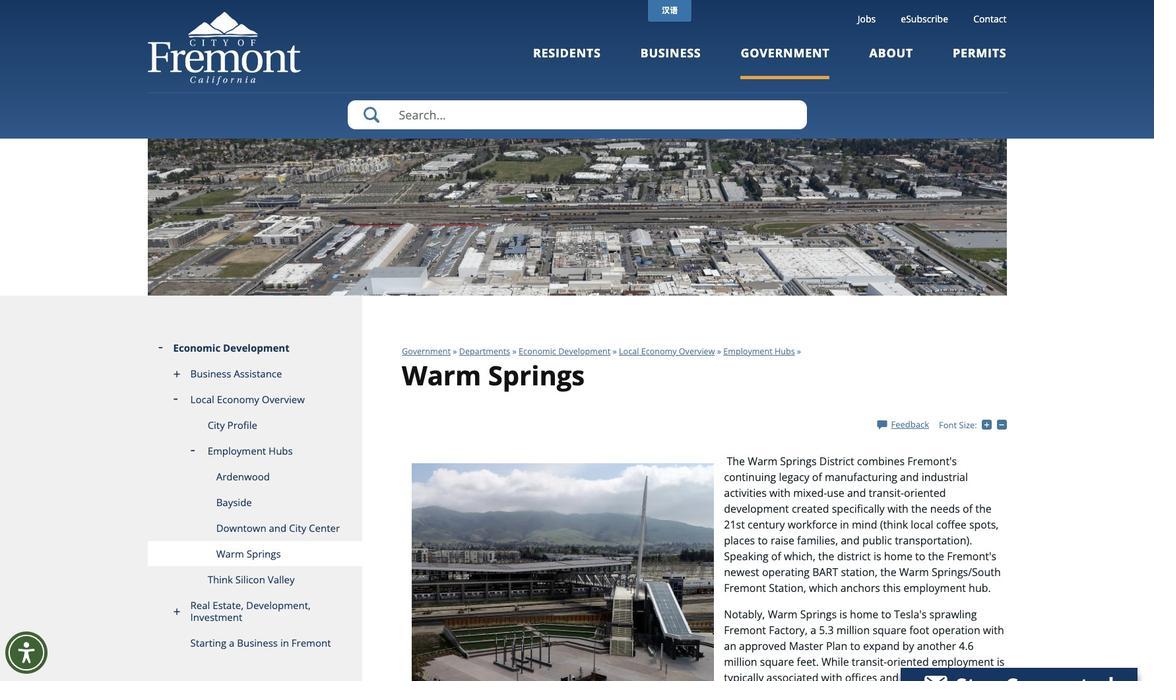 Task type: vqa. For each thing, say whether or not it's contained in the screenshot.
the Residents
yes



Task type: locate. For each thing, give the bounding box(es) containing it.
million up plan
[[837, 623, 871, 638]]

0 vertical spatial employment
[[724, 346, 773, 357]]

1 vertical spatial government
[[402, 346, 451, 357]]

city left profile
[[208, 419, 225, 432]]

activities
[[725, 486, 767, 500]]

1 horizontal spatial economic
[[519, 346, 557, 357]]

assistance
[[234, 367, 282, 380]]

about link
[[870, 45, 914, 79]]

employment up sprawling at bottom right
[[904, 581, 967, 596]]

places
[[725, 533, 756, 548]]

to down the century
[[758, 533, 768, 548]]

local economy overview
[[191, 393, 305, 406]]

1 horizontal spatial employment hubs link
[[724, 346, 796, 357]]

economic
[[173, 341, 221, 355], [519, 346, 557, 357]]

2 » from the left
[[513, 346, 517, 357]]

anchors
[[841, 581, 881, 596]]

0 vertical spatial employment hubs link
[[724, 346, 796, 357]]

0 horizontal spatial local
[[191, 393, 214, 406]]

expand
[[864, 639, 900, 654]]

oriented
[[905, 486, 947, 500], [888, 655, 930, 670]]

1 vertical spatial employment hubs link
[[148, 438, 363, 464]]

0 horizontal spatial economy
[[217, 393, 259, 406]]

employment hubs link
[[724, 346, 796, 357], [148, 438, 363, 464]]

to right plan
[[851, 639, 861, 654]]

economic up business assistance
[[173, 341, 221, 355]]

workforce
[[788, 518, 838, 532]]

city left center
[[289, 522, 307, 535]]

hubs
[[775, 346, 796, 357], [269, 444, 293, 458]]

1 horizontal spatial million
[[837, 623, 871, 638]]

government inside government » departments » economic development » local economy overview » employment hubs warm springs
[[402, 346, 451, 357]]

economy inside government » departments » economic development » local economy overview » employment hubs warm springs
[[642, 346, 677, 357]]

foot
[[910, 623, 930, 638]]

district
[[838, 549, 872, 564]]

oriented up taller
[[888, 655, 930, 670]]

1 vertical spatial transit-
[[852, 655, 888, 670]]

a right starting
[[229, 637, 235, 650]]

city
[[208, 419, 225, 432], [289, 522, 307, 535]]

local economy overview link
[[619, 346, 715, 357], [148, 387, 363, 413]]

1 vertical spatial government link
[[402, 346, 451, 357]]

in
[[841, 518, 850, 532], [281, 637, 289, 650]]

of down raise at right bottom
[[772, 549, 782, 564]]

notably,
[[725, 607, 766, 622]]

1 horizontal spatial is
[[874, 549, 882, 564]]

1 vertical spatial home
[[851, 607, 879, 622]]

0 horizontal spatial economic
[[173, 341, 221, 355]]

0 vertical spatial overview
[[679, 346, 715, 357]]

square
[[873, 623, 907, 638], [761, 655, 795, 670]]

square up associated
[[761, 655, 795, 670]]

1 horizontal spatial home
[[885, 549, 913, 564]]

fremont's up springs/south
[[948, 549, 997, 564]]

springs inside government » departments » economic development » local economy overview » employment hubs warm springs
[[488, 357, 585, 393]]

with up (think
[[888, 502, 909, 516]]

2 vertical spatial is
[[998, 655, 1005, 670]]

fremont's up industrial
[[908, 454, 958, 469]]

1 vertical spatial hubs
[[269, 444, 293, 458]]

1 vertical spatial city
[[289, 522, 307, 535]]

0 vertical spatial government
[[741, 45, 830, 61]]

1 vertical spatial million
[[725, 655, 758, 670]]

mixed-
[[794, 486, 828, 500]]

transit- down manufacturing
[[869, 486, 905, 500]]

starting a business in fremont link
[[148, 631, 363, 656]]

the down transportation).
[[929, 549, 945, 564]]

fremont down notably,
[[725, 623, 767, 638]]

to left tesla's
[[882, 607, 892, 622]]

1 vertical spatial local economy overview link
[[148, 387, 363, 413]]

think silicon valley link
[[148, 567, 363, 593]]

of right needs
[[964, 502, 973, 516]]

0 horizontal spatial square
[[761, 655, 795, 670]]

square up expand
[[873, 623, 907, 638]]

1 horizontal spatial development
[[559, 346, 611, 357]]

operation
[[933, 623, 981, 638]]

fremont inside notably, warm springs is home to tesla's sprawling fremont factory, a 5.3 million square foot operation with an approved master plan to expand by another 4.6 million square feet. while transit-oriented employment is typically associated with offices and taller structu
[[725, 623, 767, 638]]

0 vertical spatial local
[[619, 346, 639, 357]]

0 horizontal spatial local economy overview link
[[148, 387, 363, 413]]

oriented down industrial
[[905, 486, 947, 500]]

esubscribe
[[902, 13, 949, 25]]

to
[[758, 533, 768, 548], [916, 549, 926, 564], [882, 607, 892, 622], [851, 639, 861, 654]]

in left mind
[[841, 518, 850, 532]]

1 horizontal spatial hubs
[[775, 346, 796, 357]]

overview inside government » departments » economic development » local economy overview » employment hubs warm springs
[[679, 346, 715, 357]]

with down while
[[822, 671, 843, 682]]

0 horizontal spatial government
[[402, 346, 451, 357]]

springs inside the warm springs district combines fremont's continuing legacy of manufacturing and industrial activities with mixed-use and transit-oriented development created specifically with the needs of the 21st century workforce in mind (think local coffee spots, places to raise families, and public transportation). speaking of which, the district is home to the fremont's newest operating bart station, the warm springs/south fremont station, which anchors this employment hub.
[[781, 454, 817, 469]]

which,
[[784, 549, 816, 564]]

is
[[874, 549, 882, 564], [840, 607, 848, 622], [998, 655, 1005, 670]]

1 vertical spatial employment
[[208, 444, 266, 458]]

the up this
[[881, 565, 897, 580]]

employment down 4.6
[[932, 655, 995, 670]]

contact link
[[974, 13, 1007, 25]]

sprawling
[[930, 607, 978, 622]]

contact
[[974, 13, 1007, 25]]

0 horizontal spatial of
[[772, 549, 782, 564]]

real estate, development, investment
[[191, 599, 311, 624]]

of
[[813, 470, 823, 485], [964, 502, 973, 516], [772, 549, 782, 564]]

think
[[208, 573, 233, 586]]

legacy
[[780, 470, 810, 485]]

1 horizontal spatial government
[[741, 45, 830, 61]]

0 horizontal spatial in
[[281, 637, 289, 650]]

0 vertical spatial hubs
[[775, 346, 796, 357]]

1 vertical spatial business
[[191, 367, 231, 380]]

0 vertical spatial economy
[[642, 346, 677, 357]]

1 horizontal spatial government link
[[741, 45, 830, 79]]

0 vertical spatial home
[[885, 549, 913, 564]]

1 horizontal spatial employment
[[724, 346, 773, 357]]

development,
[[246, 599, 311, 612]]

government link
[[741, 45, 830, 79], [402, 346, 451, 357]]

home inside the warm springs district combines fremont's continuing legacy of manufacturing and industrial activities with mixed-use and transit-oriented development created specifically with the needs of the 21st century workforce in mind (think local coffee spots, places to raise families, and public transportation). speaking of which, the district is home to the fremont's newest operating bart station, the warm springs/south fremont station, which anchors this employment hub.
[[885, 549, 913, 564]]

(think
[[881, 518, 909, 532]]

raise
[[771, 533, 795, 548]]

columnusercontrol3 main content
[[363, 296, 1010, 682]]

economic inside government » departments » economic development » local economy overview » employment hubs warm springs
[[519, 346, 557, 357]]

oriented inside the warm springs district combines fremont's continuing legacy of manufacturing and industrial activities with mixed-use and transit-oriented development created specifically with the needs of the 21st century workforce in mind (think local coffee spots, places to raise families, and public transportation). speaking of which, the district is home to the fremont's newest operating bart station, the warm springs/south fremont station, which anchors this employment hub.
[[905, 486, 947, 500]]

0 horizontal spatial million
[[725, 655, 758, 670]]

million up the typically
[[725, 655, 758, 670]]

transit- inside notably, warm springs is home to tesla's sprawling fremont factory, a 5.3 million square foot operation with an approved master plan to expand by another 4.6 million square feet. while transit-oriented employment is typically associated with offices and taller structu
[[852, 655, 888, 670]]

transit- up offices
[[852, 655, 888, 670]]

and up 'district'
[[841, 533, 860, 548]]

1 horizontal spatial local economy overview link
[[619, 346, 715, 357]]

0 vertical spatial in
[[841, 518, 850, 532]]

feedback link
[[878, 419, 930, 430]]

city profile
[[208, 419, 257, 432]]

silicon
[[236, 573, 265, 586]]

and down combines
[[901, 470, 920, 485]]

1 vertical spatial is
[[840, 607, 848, 622]]

aerial image of tesla factory and warm springs bart station image
[[148, 139, 1007, 296]]

0 vertical spatial employment
[[904, 581, 967, 596]]

hubs inside government » departments » economic development » local economy overview » employment hubs warm springs
[[775, 346, 796, 357]]

warm inside government » departments » economic development » local economy overview » employment hubs warm springs
[[402, 357, 482, 393]]

and left taller
[[881, 671, 899, 682]]

economic development link
[[148, 335, 363, 361], [519, 346, 611, 357]]

and down bayside link
[[269, 522, 287, 535]]

1 vertical spatial oriented
[[888, 655, 930, 670]]

warm springs link
[[148, 542, 363, 567]]

development
[[223, 341, 290, 355], [559, 346, 611, 357]]

0 horizontal spatial development
[[223, 341, 290, 355]]

1 vertical spatial of
[[964, 502, 973, 516]]

warm inside notably, warm springs is home to tesla's sprawling fremont factory, a 5.3 million square foot operation with an approved master plan to expand by another 4.6 million square feet. while transit-oriented employment is typically associated with offices and taller structu
[[768, 607, 798, 622]]

government for government » departments » economic development » local economy overview » employment hubs warm springs
[[402, 346, 451, 357]]

0 horizontal spatial home
[[851, 607, 879, 622]]

in down development,
[[281, 637, 289, 650]]

view of west access bridge and plaza, warm springs bart station and east bay hills under clouds image
[[412, 463, 715, 682]]

+ link
[[983, 419, 998, 431]]

fremont down development,
[[292, 637, 331, 650]]

downtown
[[216, 522, 267, 535]]

home down anchors on the right bottom
[[851, 607, 879, 622]]

1 vertical spatial economy
[[217, 393, 259, 406]]

employment inside the warm springs district combines fremont's continuing legacy of manufacturing and industrial activities with mixed-use and transit-oriented development created specifically with the needs of the 21st century workforce in mind (think local coffee spots, places to raise families, and public transportation). speaking of which, the district is home to the fremont's newest operating bart station, the warm springs/south fremont station, which anchors this employment hub.
[[904, 581, 967, 596]]

0 horizontal spatial hubs
[[269, 444, 293, 458]]

1 horizontal spatial economy
[[642, 346, 677, 357]]

spots,
[[970, 518, 999, 532]]

employment
[[724, 346, 773, 357], [208, 444, 266, 458]]

0 vertical spatial oriented
[[905, 486, 947, 500]]

city profile link
[[148, 413, 363, 438]]

and up specifically
[[848, 486, 867, 500]]

1 vertical spatial employment
[[932, 655, 995, 670]]

2 horizontal spatial is
[[998, 655, 1005, 670]]

4 » from the left
[[718, 346, 722, 357]]

1 horizontal spatial business
[[237, 637, 278, 650]]

economic right departments in the left bottom of the page
[[519, 346, 557, 357]]

another
[[918, 639, 957, 654]]

a left 5.3
[[811, 623, 817, 638]]

and
[[901, 470, 920, 485], [848, 486, 867, 500], [269, 522, 287, 535], [841, 533, 860, 548], [881, 671, 899, 682]]

2 horizontal spatial business
[[641, 45, 702, 61]]

of up mixed-
[[813, 470, 823, 485]]

0 vertical spatial fremont's
[[908, 454, 958, 469]]

0 vertical spatial transit-
[[869, 486, 905, 500]]

residents
[[534, 45, 601, 61]]

the
[[912, 502, 928, 516], [976, 502, 992, 516], [819, 549, 835, 564], [929, 549, 945, 564], [881, 565, 897, 580]]

the
[[727, 454, 746, 469]]

fremont down newest
[[725, 581, 767, 596]]

with right 'operation'
[[984, 623, 1005, 638]]

1 horizontal spatial square
[[873, 623, 907, 638]]

needs
[[931, 502, 961, 516]]

hub.
[[969, 581, 992, 596]]

0 vertical spatial is
[[874, 549, 882, 564]]

2 horizontal spatial of
[[964, 502, 973, 516]]

which
[[810, 581, 838, 596]]

is inside the warm springs district combines fremont's continuing legacy of manufacturing and industrial activities with mixed-use and transit-oriented development created specifically with the needs of the 21st century workforce in mind (think local coffee spots, places to raise families, and public transportation). speaking of which, the district is home to the fremont's newest operating bart station, the warm springs/south fremont station, which anchors this employment hub.
[[874, 549, 882, 564]]

0 horizontal spatial city
[[208, 419, 225, 432]]

departments
[[459, 346, 511, 357]]

taller
[[902, 671, 927, 682]]

continuing
[[725, 470, 777, 485]]

employment inside notably, warm springs is home to tesla's sprawling fremont factory, a 5.3 million square foot operation with an approved master plan to expand by another 4.6 million square feet. while transit-oriented employment is typically associated with offices and taller structu
[[932, 655, 995, 670]]

home down public
[[885, 549, 913, 564]]

0 vertical spatial city
[[208, 419, 225, 432]]

economy
[[642, 346, 677, 357], [217, 393, 259, 406]]

stay connected image
[[901, 664, 1137, 682]]

0 vertical spatial business
[[641, 45, 702, 61]]

0 vertical spatial of
[[813, 470, 823, 485]]

oriented inside notably, warm springs is home to tesla's sprawling fremont factory, a 5.3 million square foot operation with an approved master plan to expand by another 4.6 million square feet. while transit-oriented employment is typically associated with offices and taller structu
[[888, 655, 930, 670]]

1 vertical spatial square
[[761, 655, 795, 670]]

0 horizontal spatial business
[[191, 367, 231, 380]]

1 horizontal spatial overview
[[679, 346, 715, 357]]

1 vertical spatial overview
[[262, 393, 305, 406]]

combines
[[858, 454, 906, 469]]

local
[[912, 518, 934, 532]]

Search text field
[[348, 100, 807, 129]]

1 vertical spatial in
[[281, 637, 289, 650]]

1 horizontal spatial in
[[841, 518, 850, 532]]

an
[[725, 639, 737, 654]]

1 horizontal spatial local
[[619, 346, 639, 357]]

coffee
[[937, 518, 967, 532]]

1 horizontal spatial a
[[811, 623, 817, 638]]

business assistance
[[191, 367, 282, 380]]

the up bart
[[819, 549, 835, 564]]



Task type: describe. For each thing, give the bounding box(es) containing it.
warm springs
[[216, 547, 281, 561]]

government for government
[[741, 45, 830, 61]]

feet.
[[797, 655, 819, 670]]

1 horizontal spatial city
[[289, 522, 307, 535]]

century
[[748, 518, 786, 532]]

0 vertical spatial local economy overview link
[[619, 346, 715, 357]]

station,
[[769, 581, 807, 596]]

fremont inside the warm springs district combines fremont's continuing legacy of manufacturing and industrial activities with mixed-use and transit-oriented development created specifically with the needs of the 21st century workforce in mind (think local coffee spots, places to raise families, and public transportation). speaking of which, the district is home to the fremont's newest operating bart station, the warm springs/south fremont station, which anchors this employment hub.
[[725, 581, 767, 596]]

font
[[940, 419, 958, 431]]

families,
[[798, 533, 839, 548]]

3 » from the left
[[613, 346, 617, 357]]

1 vertical spatial fremont's
[[948, 549, 997, 564]]

1 vertical spatial local
[[191, 393, 214, 406]]

tesla's
[[895, 607, 927, 622]]

home inside notably, warm springs is home to tesla's sprawling fremont factory, a 5.3 million square foot operation with an approved master plan to expand by another 4.6 million square feet. while transit-oriented employment is typically associated with offices and taller structu
[[851, 607, 879, 622]]

the up spots,
[[976, 502, 992, 516]]

mind
[[853, 518, 878, 532]]

specifically
[[832, 502, 885, 516]]

plan
[[827, 639, 848, 654]]

notably, warm springs is home to tesla's sprawling fremont factory, a 5.3 million square foot operation with an approved master plan to expand by another 4.6 million square feet. while transit-oriented employment is typically associated with offices and taller structu
[[402, 607, 1005, 682]]

district
[[820, 454, 855, 469]]

business for business assistance
[[191, 367, 231, 380]]

font size: link
[[940, 419, 978, 431]]

the warm springs district combines fremont's continuing legacy of manufacturing and industrial activities with mixed-use and transit-oriented development created specifically with the needs of the 21st century workforce in mind (think local coffee spots, places to raise families, and public transportation). speaking of which, the district is home to the fremont's newest operating bart station, the warm springs/south fremont station, which anchors this employment hub.
[[725, 454, 1002, 596]]

+
[[993, 419, 998, 431]]

employment hubs
[[208, 444, 293, 458]]

typically
[[725, 671, 764, 682]]

in inside the warm springs district combines fremont's continuing legacy of manufacturing and industrial activities with mixed-use and transit-oriented development created specifically with the needs of the 21st century workforce in mind (think local coffee spots, places to raise families, and public transportation). speaking of which, the district is home to the fremont's newest operating bart station, the warm springs/south fremont station, which anchors this employment hub.
[[841, 518, 850, 532]]

0 horizontal spatial employment hubs link
[[148, 438, 363, 464]]

associated
[[767, 671, 819, 682]]

permits link
[[954, 45, 1007, 79]]

ardenwood
[[216, 470, 270, 483]]

operating
[[763, 565, 810, 580]]

- link
[[997, 419, 1010, 431]]

departments link
[[459, 346, 511, 357]]

public
[[863, 533, 893, 548]]

-
[[1007, 419, 1010, 431]]

residents link
[[534, 45, 601, 79]]

bart
[[813, 565, 839, 580]]

use
[[828, 486, 845, 500]]

permits
[[954, 45, 1007, 61]]

0 horizontal spatial economic development link
[[148, 335, 363, 361]]

real
[[191, 599, 210, 612]]

factory,
[[769, 623, 808, 638]]

jobs
[[858, 13, 876, 25]]

investment
[[191, 611, 243, 624]]

0 vertical spatial square
[[873, 623, 907, 638]]

to down transportation).
[[916, 549, 926, 564]]

0 horizontal spatial overview
[[262, 393, 305, 406]]

1 » from the left
[[453, 346, 457, 357]]

2 vertical spatial of
[[772, 549, 782, 564]]

estate,
[[213, 599, 244, 612]]

profile
[[228, 419, 257, 432]]

5.3
[[820, 623, 835, 638]]

transit- inside the warm springs district combines fremont's continuing legacy of manufacturing and industrial activities with mixed-use and transit-oriented development created specifically with the needs of the 21st century workforce in mind (think local coffee spots, places to raise families, and public transportation). speaking of which, the district is home to the fremont's newest operating bart station, the warm springs/south fremont station, which anchors this employment hub.
[[869, 486, 905, 500]]

bayside
[[216, 496, 252, 509]]

0 vertical spatial government link
[[741, 45, 830, 79]]

the up local
[[912, 502, 928, 516]]

think silicon valley
[[208, 573, 295, 586]]

21st
[[725, 518, 745, 532]]

master
[[790, 639, 824, 654]]

speaking
[[725, 549, 769, 564]]

starting
[[191, 637, 227, 650]]

downtown and city center link
[[148, 516, 363, 542]]

size:
[[960, 419, 978, 431]]

jobs link
[[858, 13, 876, 25]]

0 horizontal spatial is
[[840, 607, 848, 622]]

bayside link
[[148, 490, 363, 516]]

1 horizontal spatial economic development link
[[519, 346, 611, 357]]

esubscribe link
[[902, 13, 949, 25]]

while
[[822, 655, 850, 670]]

this
[[884, 581, 902, 596]]

and inside notably, warm springs is home to tesla's sprawling fremont factory, a 5.3 million square foot operation with an approved master plan to expand by another 4.6 million square feet. while transit-oriented employment is typically associated with offices and taller structu
[[881, 671, 899, 682]]

2 vertical spatial business
[[237, 637, 278, 650]]

development inside government » departments » economic development » local economy overview » employment hubs warm springs
[[559, 346, 611, 357]]

approved
[[740, 639, 787, 654]]

employment inside government » departments » economic development » local economy overview » employment hubs warm springs
[[724, 346, 773, 357]]

created
[[792, 502, 830, 516]]

warm inside warm springs link
[[216, 547, 244, 561]]

0 horizontal spatial a
[[229, 637, 235, 650]]

springs/south
[[932, 565, 1002, 580]]

hubs inside employment hubs link
[[269, 444, 293, 458]]

downtown and city center
[[216, 522, 340, 535]]

feedback
[[892, 419, 930, 430]]

springs inside notably, warm springs is home to tesla's sprawling fremont factory, a 5.3 million square foot operation with an approved master plan to expand by another 4.6 million square feet. while transit-oriented employment is typically associated with offices and taller structu
[[801, 607, 837, 622]]

starting a business in fremont
[[191, 637, 331, 650]]

manufacturing
[[825, 470, 898, 485]]

business assistance link
[[148, 361, 363, 387]]

newest
[[725, 565, 760, 580]]

station,
[[842, 565, 878, 580]]

government » departments » economic development » local economy overview » employment hubs warm springs
[[402, 346, 796, 393]]

ardenwood link
[[148, 464, 363, 490]]

offices
[[846, 671, 878, 682]]

economic development
[[173, 341, 290, 355]]

with down legacy
[[770, 486, 791, 500]]

local inside government » departments » economic development » local economy overview » employment hubs warm springs
[[619, 346, 639, 357]]

center
[[309, 522, 340, 535]]

1 horizontal spatial of
[[813, 470, 823, 485]]

by
[[903, 639, 915, 654]]

real estate, development, investment link
[[148, 593, 363, 631]]

0 horizontal spatial employment
[[208, 444, 266, 458]]

business for business
[[641, 45, 702, 61]]

4.6
[[960, 639, 975, 654]]

0 horizontal spatial government link
[[402, 346, 451, 357]]

0 vertical spatial million
[[837, 623, 871, 638]]

a inside notably, warm springs is home to tesla's sprawling fremont factory, a 5.3 million square foot operation with an approved master plan to expand by another 4.6 million square feet. while transit-oriented employment is typically associated with offices and taller structu
[[811, 623, 817, 638]]

transportation).
[[896, 533, 973, 548]]

industrial
[[922, 470, 969, 485]]



